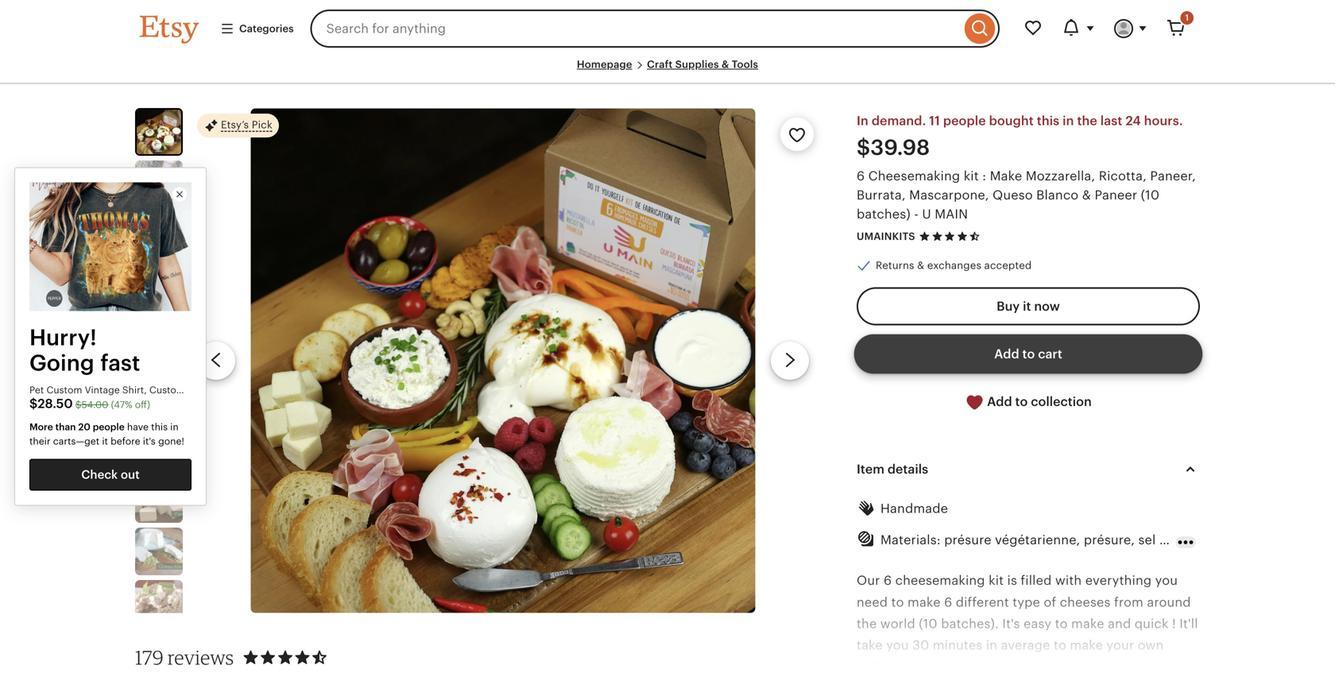 Task type: locate. For each thing, give the bounding box(es) containing it.
your
[[1107, 639, 1135, 653]]

20
[[78, 422, 90, 433]]

home.
[[980, 660, 1019, 673]]

to left collection
[[1016, 395, 1028, 409]]

0 horizontal spatial this
[[151, 422, 168, 433]]

this
[[1037, 114, 1060, 128], [151, 422, 168, 433]]

(10
[[1141, 188, 1160, 202], [919, 617, 938, 631]]

&
[[722, 58, 730, 70], [1083, 188, 1092, 202], [918, 260, 925, 272]]

in
[[857, 114, 869, 128]]

0 vertical spatial &
[[722, 58, 730, 70]]

it inside have this in their carts—get it before it's gone!
[[102, 436, 108, 447]]

1 vertical spatial this
[[151, 422, 168, 433]]

pick
[[252, 119, 273, 131]]

make down 'cheeses' at right
[[1072, 617, 1105, 631]]

in up 'home.'
[[987, 639, 998, 653]]

to up world in the bottom of the page
[[892, 595, 905, 610]]

make down cheesemaking
[[908, 595, 941, 610]]

2 vertical spatial &
[[918, 260, 925, 272]]

people up before
[[93, 422, 125, 433]]

of
[[1044, 595, 1057, 610]]

bought
[[990, 114, 1034, 128]]

easy
[[1024, 617, 1052, 631]]

6
[[857, 169, 865, 183], [884, 574, 892, 588], [945, 595, 953, 610]]

kit left the :
[[964, 169, 979, 183]]

in inside in demand. 11 people bought this in the last 24 hours. $39.98
[[1063, 114, 1075, 128]]

None search field
[[311, 10, 1000, 48]]

you
[[1156, 574, 1178, 588], [887, 639, 909, 653]]

0 horizontal spatial (10
[[919, 617, 938, 631]]

menu bar containing homepage
[[140, 57, 1196, 84]]

to right easy
[[1056, 617, 1068, 631]]

6 cheesemaking kit : make mozzarella ricotta paneer image 8 image
[[135, 528, 183, 576]]

reviews
[[168, 646, 234, 669]]

u main cheese making kits - 6 homemade cheeses kit image
[[135, 213, 183, 261]]

$54.00
[[75, 400, 109, 410]]

6 right our
[[884, 574, 892, 588]]

0 vertical spatial make
[[908, 595, 941, 610]]

the
[[1078, 114, 1098, 128], [857, 617, 877, 631]]

1 vertical spatial &
[[1083, 188, 1092, 202]]

1 horizontal spatial in
[[987, 639, 998, 653]]

cheesemaking
[[896, 574, 986, 588]]

1 horizontal spatial 6
[[884, 574, 892, 588]]

buy it now
[[997, 299, 1061, 314]]

2 vertical spatial 6
[[945, 595, 953, 610]]

it left before
[[102, 436, 108, 447]]

in
[[1063, 114, 1075, 128], [170, 422, 179, 433], [987, 639, 998, 653]]

minutes
[[933, 639, 983, 653]]

1 vertical spatial it
[[102, 436, 108, 447]]

1 vertical spatial people
[[93, 422, 125, 433]]

1 horizontal spatial you
[[1156, 574, 1178, 588]]

add to cart
[[995, 347, 1063, 361]]

0 vertical spatial in
[[1063, 114, 1075, 128]]

1 vertical spatial (10
[[919, 617, 938, 631]]

kit left is
[[989, 574, 1004, 588]]

179
[[135, 646, 164, 669]]

0 horizontal spatial you
[[887, 639, 909, 653]]

paneer,
[[1151, 169, 1197, 183]]

2 horizontal spatial in
[[1063, 114, 1075, 128]]

0 vertical spatial this
[[1037, 114, 1060, 128]]

1 vertical spatial add
[[988, 395, 1013, 409]]

2 horizontal spatial 6
[[945, 595, 953, 610]]

6 up burrata,
[[857, 169, 865, 183]]

from
[[1115, 595, 1144, 610]]

1 horizontal spatial kit
[[989, 574, 1004, 588]]

this up it's gone!
[[151, 422, 168, 433]]

0 vertical spatial add
[[995, 347, 1020, 361]]

6 down cheesemaking
[[945, 595, 953, 610]]

going fast
[[29, 350, 140, 376]]

item details
[[857, 463, 929, 477]]

2 vertical spatial make
[[1071, 639, 1104, 653]]

take
[[857, 639, 883, 653]]

add to collection
[[985, 395, 1092, 409]]

1 horizontal spatial (10
[[1141, 188, 1160, 202]]

people right 11
[[944, 114, 986, 128]]

different
[[956, 595, 1010, 610]]

it right buy
[[1023, 299, 1032, 314]]

queso
[[993, 188, 1033, 202]]

this right bought
[[1037, 114, 1060, 128]]

kit inside 6 cheesemaking kit : make mozzarella, ricotta, paneer, burrata, mascarpone, queso blanco & paneer (10 batches) - u main
[[964, 169, 979, 183]]

batches)
[[857, 207, 911, 221]]

to right 'average' at the bottom right of the page
[[1054, 639, 1067, 653]]

0 horizontal spatial people
[[93, 422, 125, 433]]

make left your
[[1071, 639, 1104, 653]]

menu bar
[[140, 57, 1196, 84]]

you down world in the bottom of the page
[[887, 639, 909, 653]]

6 cheesemaking kit : make mozzarella ricotta paneer image 6 image
[[135, 423, 183, 471]]

in inside have this in their carts—get it before it's gone!
[[170, 422, 179, 433]]

(10 down paneer,
[[1141, 188, 1160, 202]]

cheeses
[[1060, 595, 1111, 610]]

their
[[29, 436, 51, 447]]

add down add to cart
[[988, 395, 1013, 409]]

1 horizontal spatial people
[[944, 114, 986, 128]]

add
[[995, 347, 1020, 361], [988, 395, 1013, 409]]

world
[[881, 617, 916, 631]]

paneer
[[1095, 188, 1138, 202]]

6 cheesemaking kit : make mozzarella ricotta paneer image 9 image
[[135, 581, 183, 628]]

this inside have this in their carts—get it before it's gone!
[[151, 422, 168, 433]]

1 horizontal spatial the
[[1078, 114, 1098, 128]]

kit
[[964, 169, 979, 183], [989, 574, 1004, 588]]

people
[[944, 114, 986, 128], [93, 422, 125, 433]]

& left tools
[[722, 58, 730, 70]]

0 horizontal spatial it
[[102, 436, 108, 447]]

the left last
[[1078, 114, 1098, 128]]

craft
[[647, 58, 673, 70]]

0 horizontal spatial u main cheese making kits - 6 homemade cheeses kit -cheese platter image
[[137, 110, 181, 154]]

off)
[[135, 400, 150, 410]]

add to cart button
[[857, 335, 1201, 373]]

1 vertical spatial kit
[[989, 574, 1004, 588]]

u main cheese making kits - 6 homemade cheeses kit -cheese platter image
[[251, 108, 756, 613], [137, 110, 181, 154]]

in left last
[[1063, 114, 1075, 128]]

0 vertical spatial it
[[1023, 299, 1032, 314]]

0 vertical spatial kit
[[964, 169, 979, 183]]

1 horizontal spatial this
[[1037, 114, 1060, 128]]

kit inside "our 6 cheesemaking kit is filled with everything you need to make 6 different type of cheeses from around the world (10 batches). it's easy to make and quick ! it'll take you 30 minutes in average to make your own delicious cheese at home."
[[989, 574, 1004, 588]]

people inside in demand. 11 people bought this in the last 24 hours. $39.98
[[944, 114, 986, 128]]

the inside in demand. 11 people bought this in the last 24 hours. $39.98
[[1078, 114, 1098, 128]]

hurry!
[[29, 325, 97, 350]]

0 horizontal spatial the
[[857, 617, 877, 631]]

tools
[[732, 58, 759, 70]]

out
[[121, 468, 140, 482]]

0 horizontal spatial in
[[170, 422, 179, 433]]

2 vertical spatial in
[[987, 639, 998, 653]]

you up around
[[1156, 574, 1178, 588]]

more
[[29, 422, 53, 433]]

(10 up 30
[[919, 617, 938, 631]]

0 horizontal spatial 6
[[857, 169, 865, 183]]

than
[[55, 422, 76, 433]]

0 vertical spatial people
[[944, 114, 986, 128]]

1 vertical spatial in
[[170, 422, 179, 433]]

make
[[990, 169, 1023, 183]]

0 vertical spatial the
[[1078, 114, 1098, 128]]

the up "take"
[[857, 617, 877, 631]]

last
[[1101, 114, 1123, 128]]

1 horizontal spatial it
[[1023, 299, 1032, 314]]

cart
[[1039, 347, 1063, 361]]

everything
[[1086, 574, 1152, 588]]

& right blanco
[[1083, 188, 1092, 202]]

returns
[[876, 260, 915, 272]]

0 vertical spatial (10
[[1141, 188, 1160, 202]]

1 vertical spatial the
[[857, 617, 877, 631]]

is
[[1008, 574, 1018, 588]]

0 vertical spatial 6
[[857, 169, 865, 183]]

add left "cart"
[[995, 347, 1020, 361]]

6 cheesemaking kit : make mozzarella ricotta paneer image 3 image
[[135, 266, 183, 313]]

make
[[908, 595, 941, 610], [1072, 617, 1105, 631], [1071, 639, 1104, 653]]

Search for anything text field
[[311, 10, 961, 48]]

0 horizontal spatial &
[[722, 58, 730, 70]]

in up it's gone!
[[170, 422, 179, 433]]

& right returns
[[918, 260, 925, 272]]

0 horizontal spatial kit
[[964, 169, 979, 183]]

hours.
[[1145, 114, 1184, 128]]

!
[[1173, 617, 1177, 631]]

30
[[913, 639, 930, 653]]

categories banner
[[111, 0, 1224, 57]]

average
[[1002, 639, 1051, 653]]

2 horizontal spatial &
[[1083, 188, 1092, 202]]

to
[[1023, 347, 1036, 361], [1016, 395, 1028, 409], [892, 595, 905, 610], [1056, 617, 1068, 631], [1054, 639, 1067, 653]]



Task type: vqa. For each thing, say whether or not it's contained in the screenshot.
(10 to the top
yes



Task type: describe. For each thing, give the bounding box(es) containing it.
(10 inside "our 6 cheesemaking kit is filled with everything you need to make 6 different type of cheeses from around the world (10 batches). it's easy to make and quick ! it'll take you 30 minutes in average to make your own delicious cheese at home."
[[919, 617, 938, 631]]

craft supplies & tools
[[647, 58, 759, 70]]

in inside "our 6 cheesemaking kit is filled with everything you need to make 6 different type of cheeses from around the world (10 batches). it's easy to make and quick ! it'll take you 30 minutes in average to make your own delicious cheese at home."
[[987, 639, 998, 653]]

$28.50 $54.00 (47% off)
[[29, 397, 150, 411]]

homepage
[[577, 58, 633, 70]]

need
[[857, 595, 888, 610]]

it's
[[1003, 617, 1021, 631]]

etsy's pick button
[[197, 113, 279, 139]]

and
[[1108, 617, 1132, 631]]

0 vertical spatial you
[[1156, 574, 1178, 588]]

this inside in demand. 11 people bought this in the last 24 hours. $39.98
[[1037, 114, 1060, 128]]

the inside "our 6 cheesemaking kit is filled with everything you need to make 6 different type of cheeses from around the world (10 batches). it's easy to make and quick ! it'll take you 30 minutes in average to make your own delicious cheese at home."
[[857, 617, 877, 631]]

around
[[1148, 595, 1192, 610]]

returns & exchanges accepted
[[876, 260, 1032, 272]]

etsy's pick
[[221, 119, 273, 131]]

before
[[111, 436, 140, 447]]

demand.
[[872, 114, 927, 128]]

it's gone!
[[143, 436, 184, 447]]

have this in their carts—get it before it's gone!
[[29, 422, 184, 447]]

handmade
[[881, 502, 949, 516]]

accepted
[[985, 260, 1032, 272]]

u
[[923, 207, 932, 221]]

6 cheesemaking kit : make mozzarella ricotta paneer image 7 image
[[135, 476, 183, 523]]

& inside 6 cheesemaking kit : make mozzarella, ricotta, paneer, burrata, mascarpone, queso blanco & paneer (10 batches) - u main
[[1083, 188, 1092, 202]]

1 horizontal spatial &
[[918, 260, 925, 272]]

hurry! going fast
[[29, 325, 140, 376]]

1 horizontal spatial u main cheese making kits - 6 homemade cheeses kit -cheese platter image
[[251, 108, 756, 613]]

collection
[[1031, 395, 1092, 409]]

1 vertical spatial make
[[1072, 617, 1105, 631]]

people for in demand. 11 people bought this in the last 24 hours. $39.98
[[944, 114, 986, 128]]

it inside button
[[1023, 299, 1032, 314]]

quick
[[1135, 617, 1169, 631]]

$39.98
[[857, 135, 931, 160]]

mozzarella,
[[1026, 169, 1096, 183]]

check out
[[81, 468, 140, 482]]

supplies
[[676, 58, 719, 70]]

umainkits
[[857, 230, 916, 242]]

$28.50
[[29, 397, 73, 411]]

batches).
[[942, 617, 999, 631]]

add for add to cart
[[995, 347, 1020, 361]]

6 cheesemaking kit : make mozzarella ricotta paneer image 5 image
[[135, 371, 183, 418]]

type
[[1013, 595, 1041, 610]]

179 reviews
[[135, 646, 234, 669]]

item details button
[[843, 451, 1215, 489]]

categories
[[239, 23, 294, 35]]

craft supplies & tools link
[[647, 58, 759, 70]]

etsy's
[[221, 119, 249, 131]]

at
[[965, 660, 977, 673]]

11
[[930, 114, 941, 128]]

people for more than 20 people
[[93, 422, 125, 433]]

burrata,
[[857, 188, 906, 202]]

mascarpone,
[[910, 188, 990, 202]]

umainkits link
[[857, 230, 916, 242]]

carts—get
[[53, 436, 100, 447]]

with
[[1056, 574, 1082, 588]]

more than 20 people
[[29, 422, 125, 433]]

24
[[1126, 114, 1142, 128]]

6 inside 6 cheesemaking kit : make mozzarella, ricotta, paneer, burrata, mascarpone, queso blanco & paneer (10 batches) - u main
[[857, 169, 865, 183]]

homepage link
[[577, 58, 633, 70]]

add for add to collection
[[988, 395, 1013, 409]]

ricotta,
[[1099, 169, 1147, 183]]

1 link
[[1158, 10, 1196, 48]]

1
[[1186, 13, 1190, 23]]

main
[[935, 207, 969, 221]]

have
[[127, 422, 149, 433]]

details
[[888, 463, 929, 477]]

delicious
[[857, 660, 913, 673]]

categories button
[[208, 14, 306, 43]]

cheese
[[917, 660, 961, 673]]

none search field inside the 'categories' banner
[[311, 10, 1000, 48]]

item
[[857, 463, 885, 477]]

(47%
[[111, 400, 132, 410]]

:
[[983, 169, 987, 183]]

in demand. 11 people bought this in the last 24 hours. $39.98
[[857, 114, 1184, 160]]

it'll
[[1180, 617, 1199, 631]]

6 cheesemaking kit : make mozzarella ricotta paneer image 4 image
[[135, 318, 183, 366]]

exchanges
[[928, 260, 982, 272]]

our 6 cheesemaking kit is filled with everything you need to make 6 different type of cheeses from around the world (10 batches). it's easy to make and quick ! it'll take you 30 minutes in average to make your own delicious cheese at home.
[[857, 574, 1199, 673]]

now
[[1035, 299, 1061, 314]]

1 vertical spatial 6
[[884, 574, 892, 588]]

to left "cart"
[[1023, 347, 1036, 361]]

1 vertical spatial you
[[887, 639, 909, 653]]

check
[[81, 468, 118, 482]]

(10 inside 6 cheesemaking kit : make mozzarella, ricotta, paneer, burrata, mascarpone, queso blanco & paneer (10 batches) - u main
[[1141, 188, 1160, 202]]

add to collection button
[[857, 383, 1201, 422]]

blanco
[[1037, 188, 1079, 202]]

buy it now button
[[857, 287, 1201, 326]]

own
[[1138, 639, 1164, 653]]

our
[[857, 574, 881, 588]]



